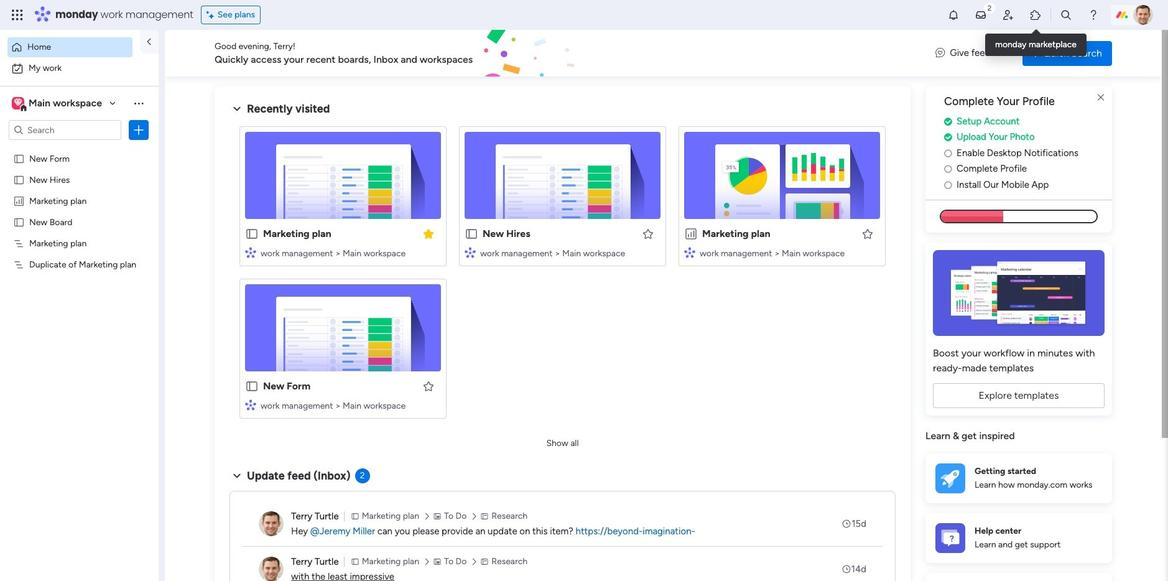 Task type: vqa. For each thing, say whether or not it's contained in the screenshot.
v2 user feedback image
yes



Task type: locate. For each thing, give the bounding box(es) containing it.
terry turtle image
[[1134, 5, 1154, 25], [259, 512, 284, 536], [259, 557, 284, 581]]

templates image image
[[937, 250, 1101, 336]]

remove from favorites image
[[423, 227, 435, 240]]

update feed image
[[975, 9, 988, 21]]

1 vertical spatial public dashboard image
[[684, 227, 698, 241]]

search everything image
[[1060, 9, 1073, 21]]

1 vertical spatial circle o image
[[945, 164, 953, 174]]

public board image
[[13, 216, 25, 228], [465, 227, 479, 241], [245, 380, 259, 393]]

public dashboard image
[[13, 195, 25, 207], [684, 227, 698, 241]]

close update feed (inbox) image
[[230, 469, 245, 483]]

v2 bolt switch image
[[1033, 46, 1040, 60]]

1 horizontal spatial public board image
[[245, 380, 259, 393]]

option
[[7, 37, 133, 57], [7, 58, 151, 78], [0, 147, 159, 150]]

workspace image
[[12, 96, 24, 110], [14, 96, 22, 110]]

check circle image
[[945, 133, 953, 142]]

1 vertical spatial option
[[7, 58, 151, 78]]

0 vertical spatial public dashboard image
[[13, 195, 25, 207]]

public board image
[[13, 152, 25, 164], [13, 174, 25, 185], [245, 227, 259, 241]]

add to favorites image
[[642, 227, 655, 240], [423, 380, 435, 392]]

dapulse x slim image
[[1094, 90, 1109, 105]]

2 image
[[984, 1, 996, 15]]

0 horizontal spatial public dashboard image
[[13, 195, 25, 207]]

0 vertical spatial add to favorites image
[[642, 227, 655, 240]]

close recently visited image
[[230, 101, 245, 116]]

v2 user feedback image
[[936, 46, 945, 60]]

0 horizontal spatial public board image
[[13, 216, 25, 228]]

notifications image
[[948, 9, 960, 21]]

circle o image up circle o icon
[[945, 164, 953, 174]]

monday marketplace image
[[1030, 9, 1042, 21]]

1 horizontal spatial add to favorites image
[[642, 227, 655, 240]]

2 vertical spatial terry turtle image
[[259, 557, 284, 581]]

2 workspace image from the left
[[14, 96, 22, 110]]

0 vertical spatial circle o image
[[945, 149, 953, 158]]

circle o image down check circle icon
[[945, 149, 953, 158]]

list box
[[0, 145, 159, 443]]

circle o image
[[945, 149, 953, 158], [945, 164, 953, 174]]

0 horizontal spatial add to favorites image
[[423, 380, 435, 392]]

2 circle o image from the top
[[945, 164, 953, 174]]

1 horizontal spatial public dashboard image
[[684, 227, 698, 241]]

1 vertical spatial add to favorites image
[[423, 380, 435, 392]]

add to favorites image for the middle public board icon
[[423, 380, 435, 392]]

help center element
[[926, 513, 1113, 563]]

2 horizontal spatial public board image
[[465, 227, 479, 241]]



Task type: describe. For each thing, give the bounding box(es) containing it.
0 vertical spatial option
[[7, 37, 133, 57]]

circle o image
[[945, 180, 953, 190]]

0 vertical spatial terry turtle image
[[1134, 5, 1154, 25]]

quick search results list box
[[230, 116, 896, 434]]

check circle image
[[945, 117, 953, 126]]

help image
[[1088, 9, 1100, 21]]

options image
[[133, 124, 145, 136]]

add to favorites image
[[862, 227, 874, 240]]

1 vertical spatial terry turtle image
[[259, 512, 284, 536]]

Search in workspace field
[[26, 123, 104, 137]]

1 circle o image from the top
[[945, 149, 953, 158]]

invite members image
[[1002, 9, 1015, 21]]

1 vertical spatial public board image
[[13, 174, 25, 185]]

1 workspace image from the left
[[12, 96, 24, 110]]

getting started element
[[926, 454, 1113, 503]]

2 vertical spatial public board image
[[245, 227, 259, 241]]

2 element
[[355, 469, 370, 483]]

add to favorites image for public board icon to the right
[[642, 227, 655, 240]]

workspace selection element
[[12, 96, 104, 112]]

see plans image
[[206, 8, 218, 22]]

0 vertical spatial public board image
[[13, 152, 25, 164]]

workspace options image
[[133, 97, 145, 109]]

2 vertical spatial option
[[0, 147, 159, 150]]

select product image
[[11, 9, 24, 21]]



